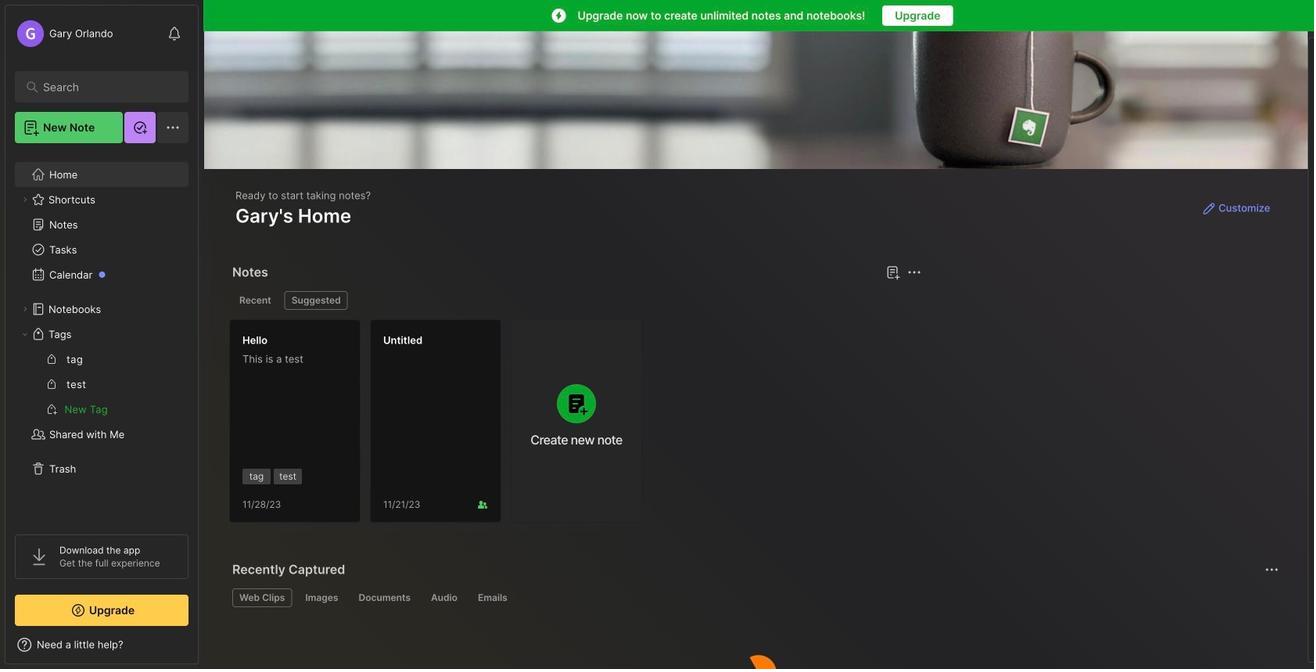 Task type: locate. For each thing, give the bounding box(es) containing it.
None search field
[[43, 77, 168, 96]]

1 vertical spatial tab list
[[232, 588, 1277, 607]]

0 vertical spatial tab list
[[232, 291, 919, 310]]

tree inside main element
[[5, 153, 198, 520]]

more actions image
[[1263, 560, 1282, 579]]

expand tags image
[[20, 329, 30, 339]]

0 horizontal spatial more actions field
[[904, 261, 926, 283]]

tab
[[232, 291, 278, 310], [285, 291, 348, 310], [232, 588, 292, 607], [298, 588, 345, 607], [352, 588, 418, 607], [424, 588, 465, 607], [471, 588, 515, 607]]

main element
[[0, 0, 203, 669]]

tab list
[[232, 291, 919, 310], [232, 588, 1277, 607]]

group
[[15, 347, 188, 422]]

row group
[[229, 319, 652, 532]]

More actions field
[[904, 261, 926, 283], [1261, 559, 1283, 581]]

1 vertical spatial more actions field
[[1261, 559, 1283, 581]]

tree
[[5, 153, 198, 520]]



Task type: vqa. For each thing, say whether or not it's contained in the screenshot.
the information
no



Task type: describe. For each thing, give the bounding box(es) containing it.
click to collapse image
[[198, 640, 209, 659]]

0 vertical spatial more actions field
[[904, 261, 926, 283]]

Account field
[[15, 18, 113, 49]]

WHAT'S NEW field
[[5, 632, 198, 657]]

Search text field
[[43, 80, 168, 95]]

expand notebooks image
[[20, 304, 30, 314]]

group inside main element
[[15, 347, 188, 422]]

1 tab list from the top
[[232, 291, 919, 310]]

more actions image
[[905, 263, 924, 282]]

none search field inside main element
[[43, 77, 168, 96]]

1 horizontal spatial more actions field
[[1261, 559, 1283, 581]]

2 tab list from the top
[[232, 588, 1277, 607]]



